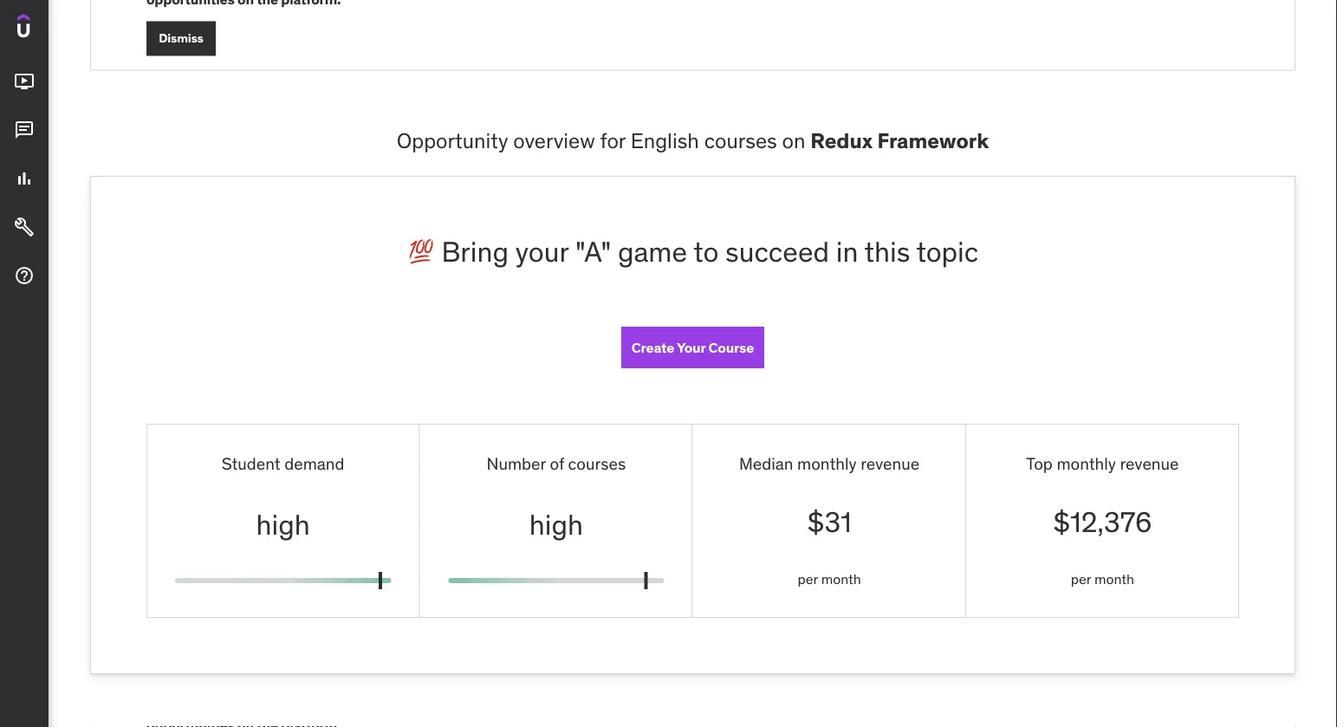 Task type: describe. For each thing, give the bounding box(es) containing it.
dismiss
[[159, 30, 203, 46]]

bring
[[442, 234, 509, 269]]

on
[[782, 127, 806, 153]]

monthly for $12,376
[[1057, 453, 1116, 474]]

months
[[997, 197, 1033, 211]]

opportunity overview for english courses on redux framework
[[397, 127, 989, 153]]

for
[[600, 127, 626, 153]]

revenue for $12,376
[[1120, 453, 1179, 474]]

to
[[693, 234, 719, 269]]

framework
[[877, 127, 989, 153]]

udemy image
[[17, 14, 96, 43]]

revenue inside average monthly revenue per course (includes both udemy's and instructors' share) of the top courses over the last 3 months (not including the current month).
[[1081, 151, 1120, 165]]

1 medium image from the top
[[14, 71, 35, 92]]

top monthly revenue
[[1026, 453, 1179, 474]]

courses inside average monthly revenue per course (includes both udemy's and instructors' share) of the top courses over the last 3 months (not including the current month).
[[1078, 182, 1117, 196]]

create
[[632, 338, 674, 356]]

average
[[997, 151, 1036, 165]]

over
[[1119, 182, 1140, 196]]

current
[[1123, 197, 1159, 211]]

both
[[1043, 166, 1065, 181]]

per month for $12,376
[[1071, 570, 1134, 588]]

month for $31
[[821, 570, 861, 588]]

your
[[677, 338, 706, 356]]

median monthly revenue
[[739, 453, 920, 474]]

high for demand
[[256, 507, 310, 542]]

3
[[1181, 182, 1188, 196]]

per month for $31
[[798, 570, 861, 588]]

your
[[515, 234, 569, 269]]

redux
[[811, 127, 873, 153]]

udemy's
[[1068, 166, 1110, 181]]

💯 bring your "a" game to succeed in this topic
[[407, 234, 979, 269]]

1 vertical spatial of
[[550, 453, 564, 474]]

succeed
[[725, 234, 829, 269]]

demand
[[284, 453, 344, 474]]

2 medium image from the top
[[14, 120, 35, 141]]

including
[[1058, 197, 1102, 211]]

$12,376
[[1053, 505, 1152, 540]]

0 horizontal spatial courses
[[568, 453, 626, 474]]

(includes
[[997, 166, 1040, 181]]

student demand
[[222, 453, 344, 474]]

top
[[1059, 182, 1076, 196]]

monthly for $31
[[797, 453, 857, 474]]

average monthly revenue per course (includes both udemy's and instructors' share) of the top courses over the last 3 months (not including the current month).
[[997, 151, 1198, 211]]

number
[[487, 453, 546, 474]]



Task type: vqa. For each thing, say whether or not it's contained in the screenshot.
2nd high from left
yes



Task type: locate. For each thing, give the bounding box(es) containing it.
month for $12,376
[[1094, 570, 1134, 588]]

create your course link
[[621, 327, 765, 368]]

course
[[1141, 151, 1174, 165]]

high
[[256, 507, 310, 542], [529, 507, 583, 542]]

top
[[1026, 453, 1053, 474]]

2 high from the left
[[529, 507, 583, 542]]

of right number on the left of the page
[[550, 453, 564, 474]]

courses right number on the left of the page
[[568, 453, 626, 474]]

english
[[631, 127, 699, 153]]

1 high from the left
[[256, 507, 310, 542]]

per month down the $31 at the right of page
[[798, 570, 861, 588]]

3 medium image from the top
[[14, 168, 35, 189]]

game
[[618, 234, 687, 269]]

0 vertical spatial of
[[1029, 182, 1039, 196]]

high down student demand
[[256, 507, 310, 542]]

1 horizontal spatial courses
[[704, 127, 777, 153]]

and
[[1113, 166, 1131, 181]]

dismiss button
[[146, 21, 216, 56]]

of up (not
[[1029, 182, 1039, 196]]

instructors'
[[1133, 166, 1188, 181]]

1 horizontal spatial month
[[1094, 570, 1134, 588]]

medium image
[[14, 71, 35, 92], [14, 120, 35, 141], [14, 168, 35, 189]]

in
[[836, 234, 858, 269]]

1 horizontal spatial high
[[529, 507, 583, 542]]

revenue for $31
[[861, 453, 920, 474]]

2 medium image from the top
[[14, 265, 35, 286]]

per for $31
[[798, 570, 818, 588]]

1 vertical spatial courses
[[1078, 182, 1117, 196]]

student
[[222, 453, 280, 474]]

0 horizontal spatial month
[[821, 570, 861, 588]]

high for of
[[529, 507, 583, 542]]

the up (not
[[1041, 182, 1057, 196]]

1 horizontal spatial the
[[1105, 197, 1121, 211]]

course
[[708, 338, 754, 356]]

2 horizontal spatial per
[[1123, 151, 1139, 165]]

median
[[739, 453, 793, 474]]

the
[[1041, 182, 1057, 196], [1143, 182, 1159, 196], [1105, 197, 1121, 211]]

of inside average monthly revenue per course (includes both udemy's and instructors' share) of the top courses over the last 3 months (not including the current month).
[[1029, 182, 1039, 196]]

per down the $31 at the right of page
[[798, 570, 818, 588]]

0 horizontal spatial of
[[550, 453, 564, 474]]

month down the $31 at the right of page
[[821, 570, 861, 588]]

0 horizontal spatial per month
[[798, 570, 861, 588]]

1 vertical spatial medium image
[[14, 265, 35, 286]]

💯
[[407, 234, 435, 269]]

0 vertical spatial medium image
[[14, 71, 35, 92]]

topic
[[916, 234, 979, 269]]

per down $12,376
[[1071, 570, 1091, 588]]

2 horizontal spatial the
[[1143, 182, 1159, 196]]

high down number of courses
[[529, 507, 583, 542]]

month).
[[1161, 197, 1198, 211]]

0 vertical spatial courses
[[704, 127, 777, 153]]

the down over at the right of page
[[1105, 197, 1121, 211]]

month
[[821, 570, 861, 588], [1094, 570, 1134, 588]]

number of courses
[[487, 453, 626, 474]]

courses down the udemy's
[[1078, 182, 1117, 196]]

courses
[[704, 127, 777, 153], [1078, 182, 1117, 196], [568, 453, 626, 474]]

medium image
[[14, 217, 35, 238], [14, 265, 35, 286]]

overview
[[513, 127, 595, 153]]

0 horizontal spatial high
[[256, 507, 310, 542]]

the up current
[[1143, 182, 1159, 196]]

per month down $12,376
[[1071, 570, 1134, 588]]

revenue
[[1081, 151, 1120, 165], [861, 453, 920, 474], [1120, 453, 1179, 474]]

per for $12,376
[[1071, 570, 1091, 588]]

1 horizontal spatial per month
[[1071, 570, 1134, 588]]

2 vertical spatial medium image
[[14, 168, 35, 189]]

2 horizontal spatial courses
[[1078, 182, 1117, 196]]

share)
[[997, 182, 1026, 196]]

of
[[1029, 182, 1039, 196], [550, 453, 564, 474]]

per
[[1123, 151, 1139, 165], [798, 570, 818, 588], [1071, 570, 1091, 588]]

create your course
[[632, 338, 754, 356]]

month down $12,376
[[1094, 570, 1134, 588]]

monthly up the $31 at the right of page
[[797, 453, 857, 474]]

2 per month from the left
[[1071, 570, 1134, 588]]

1 vertical spatial medium image
[[14, 120, 35, 141]]

monthly inside average monthly revenue per course (includes both udemy's and instructors' share) of the top courses over the last 3 months (not including the current month).
[[1039, 151, 1078, 165]]

1 horizontal spatial of
[[1029, 182, 1039, 196]]

1 horizontal spatial per
[[1071, 570, 1091, 588]]

1 month from the left
[[821, 570, 861, 588]]

0 horizontal spatial the
[[1041, 182, 1057, 196]]

0 vertical spatial medium image
[[14, 217, 35, 238]]

2 month from the left
[[1094, 570, 1134, 588]]

monthly
[[1039, 151, 1078, 165], [797, 453, 857, 474], [1057, 453, 1116, 474]]

$31
[[807, 505, 852, 540]]

per inside average monthly revenue per course (includes both udemy's and instructors' share) of the top courses over the last 3 months (not including the current month).
[[1123, 151, 1139, 165]]

1 medium image from the top
[[14, 217, 35, 238]]

0 horizontal spatial per
[[798, 570, 818, 588]]

courses left on
[[704, 127, 777, 153]]

1 per month from the left
[[798, 570, 861, 588]]

monthly up both
[[1039, 151, 1078, 165]]

per up 'and'
[[1123, 151, 1139, 165]]

2 vertical spatial courses
[[568, 453, 626, 474]]

per month
[[798, 570, 861, 588], [1071, 570, 1134, 588]]

last
[[1161, 182, 1179, 196]]

(not
[[1036, 197, 1055, 211]]

this
[[864, 234, 910, 269]]

"a"
[[575, 234, 611, 269]]

monthly right top
[[1057, 453, 1116, 474]]

opportunity
[[397, 127, 508, 153]]



